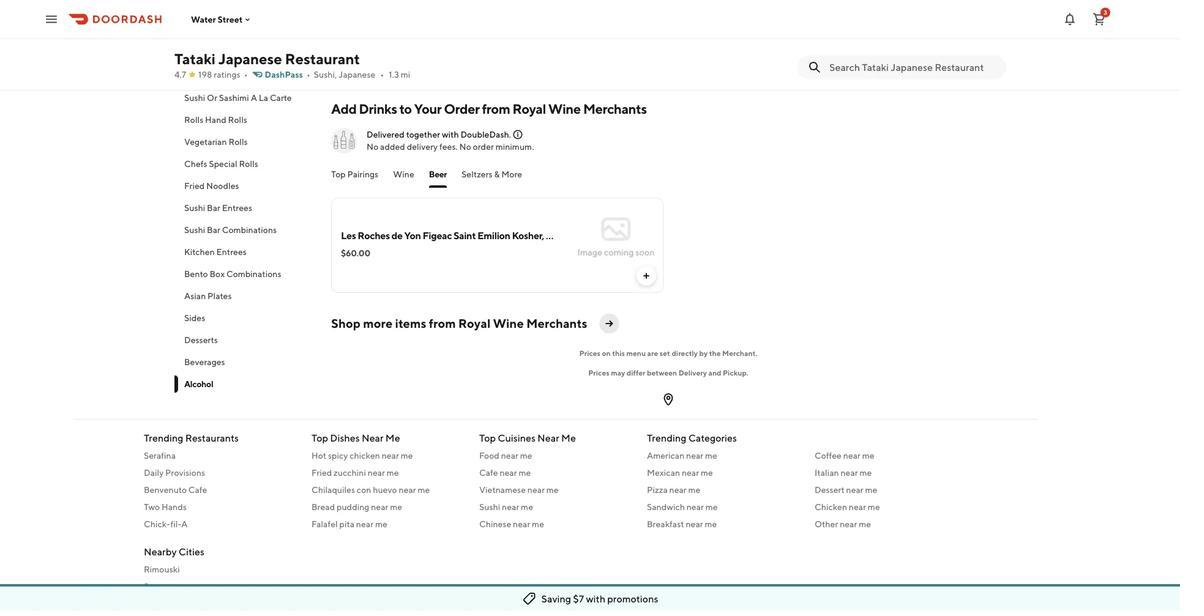 Task type: locate. For each thing, give the bounding box(es) containing it.
• left 1.3
[[380, 69, 384, 80]]

from up doubledash. in the top of the page
[[482, 101, 510, 117]]

1 horizontal spatial fried
[[312, 468, 332, 478]]

1 horizontal spatial no
[[459, 142, 471, 152]]

near for american near me
[[686, 450, 703, 461]]

me up food near me link
[[561, 432, 576, 444]]

near down dessert near me
[[849, 502, 866, 512]]

daily provisions
[[144, 468, 205, 478]]

near up breakfast near me
[[687, 502, 704, 512]]

1 horizontal spatial trending
[[647, 432, 686, 444]]

de
[[391, 230, 403, 241]]

fried
[[184, 181, 205, 191], [312, 468, 332, 478]]

Item Search search field
[[829, 61, 996, 74]]

$7
[[573, 593, 584, 605]]

vietnamese
[[479, 485, 526, 495]]

0 vertical spatial bar
[[290, 5, 303, 15]]

0 vertical spatial fried
[[184, 181, 205, 191]]

kitchen entrees button
[[174, 241, 316, 263]]

chefs special rolls button
[[174, 153, 316, 175]]

top for top pairings
[[331, 169, 346, 179]]

asian plates
[[184, 291, 232, 301]]

near down sushi near me
[[513, 519, 530, 529]]

near up chicken
[[362, 432, 384, 444]]

near inside "link"
[[841, 468, 858, 478]]

alma link
[[144, 598, 297, 610]]

a
[[251, 93, 257, 103], [181, 519, 188, 529]]

rolls hand rolls button
[[174, 109, 316, 131]]

2 vertical spatial bar
[[207, 225, 220, 235]]

0 horizontal spatial top
[[312, 432, 328, 444]]

chicken
[[350, 450, 380, 461]]

1 vertical spatial bar
[[207, 203, 220, 213]]

0 horizontal spatial wine
[[393, 169, 414, 179]]

2 horizontal spatial wine
[[548, 101, 581, 117]]

japanese for tataki
[[218, 50, 282, 67]]

cafe down provisions
[[188, 485, 207, 495]]

$5.00
[[341, 29, 364, 39], [683, 35, 707, 45]]

sushi bar combinations button
[[174, 219, 316, 241]]

me down pizza near me link
[[706, 502, 718, 512]]

me right huevo on the left of page
[[418, 485, 430, 495]]

soups button
[[174, 21, 316, 43]]

with for together
[[442, 129, 459, 140]]

rolls
[[184, 115, 203, 125], [228, 115, 247, 125], [229, 137, 248, 147], [239, 159, 258, 169]]

1 horizontal spatial •
[[307, 69, 310, 80]]

notification bell image
[[1063, 12, 1077, 27]]

more
[[363, 316, 393, 331]]

rolls hand rolls
[[184, 115, 247, 125]]

• for 198 ratings •
[[244, 69, 248, 80]]

noodles
[[206, 181, 239, 191]]

1 vertical spatial wine
[[393, 169, 414, 179]]

japanese right sushi,
[[339, 69, 375, 80]]

0 horizontal spatial japanese
[[218, 50, 282, 67]]

combinations inside button
[[222, 225, 277, 235]]

fried zucchini near me
[[312, 468, 399, 478]]

• left sushi,
[[307, 69, 310, 80]]

from right "items"
[[429, 316, 456, 331]]

1 horizontal spatial me
[[561, 432, 576, 444]]

sushi up chinese
[[479, 502, 500, 512]]

seltzers
[[462, 169, 493, 179]]

les roches de yon figeac saint emilion kosher, 2018 (750 ml) image
[[568, 198, 663, 293]]

prices may differ between delivery and pickup.
[[588, 368, 748, 377]]

me down dessert near me link
[[868, 502, 880, 512]]

rolls down rolls hand rolls button
[[229, 137, 248, 147]]

a left la
[[251, 93, 257, 103]]

fried inside "link"
[[312, 468, 332, 478]]

3 button
[[1087, 7, 1112, 32]]

1 horizontal spatial top
[[331, 169, 346, 179]]

combinations for bento box combinations
[[226, 269, 281, 279]]

near for dishes
[[362, 432, 384, 444]]

1 near from the left
[[362, 432, 384, 444]]

chilaquiles
[[312, 485, 355, 495]]

me for dessert near me
[[865, 485, 877, 495]]

0 horizontal spatial with
[[442, 129, 459, 140]]

fees.
[[439, 142, 458, 152]]

0 horizontal spatial soups
[[184, 27, 208, 37]]

fried down hot
[[312, 468, 332, 478]]

me down vietnamese near me
[[521, 502, 533, 512]]

bar
[[290, 5, 303, 15], [207, 203, 220, 213], [207, 225, 220, 235]]

1 vertical spatial japanese
[[339, 69, 375, 80]]

me inside "link"
[[860, 468, 872, 478]]

figeac
[[423, 230, 452, 241]]

me up sandwich near me
[[688, 485, 700, 495]]

near for other near me
[[840, 519, 857, 529]]

1 horizontal spatial a
[[251, 93, 257, 103]]

me up dessert near me
[[860, 468, 872, 478]]

me down chicken near me
[[859, 519, 871, 529]]

chicken
[[815, 502, 847, 512]]

no
[[367, 142, 378, 152], [459, 142, 471, 152]]

near down sandwich near me
[[686, 519, 703, 529]]

rolls left hand
[[184, 115, 203, 125]]

near up dessert near me
[[841, 468, 858, 478]]

combinations down sushi bar entrees button
[[222, 225, 277, 235]]

chick-fil-a
[[144, 519, 188, 529]]

huevo
[[373, 485, 397, 495]]

icon image
[[331, 128, 357, 154]]

0 vertical spatial japanese
[[218, 50, 282, 67]]

top for top dishes near me
[[312, 432, 328, 444]]

wine
[[548, 101, 581, 117], [393, 169, 414, 179], [493, 316, 524, 331]]

dashpass
[[265, 69, 303, 80]]

nearby cities
[[144, 546, 204, 558]]

near for mexican near me
[[682, 468, 699, 478]]

sushi inside button
[[267, 5, 288, 15]]

chinese near me
[[479, 519, 544, 529]]

0 horizontal spatial near
[[362, 432, 384, 444]]

sushi for sushi bar combinations
[[184, 225, 205, 235]]

no down the delivered
[[367, 142, 378, 152]]

me down categories
[[705, 450, 717, 461]]

tataki japanese restaurant
[[174, 50, 360, 67]]

food near me
[[479, 450, 532, 461]]

0 vertical spatial cafe
[[479, 468, 498, 478]]

chinese near me link
[[479, 518, 632, 530]]

2 horizontal spatial top
[[479, 432, 496, 444]]

entrees down the sushi bar combinations
[[216, 247, 247, 257]]

0 horizontal spatial $5.00
[[341, 29, 364, 39]]

1 vertical spatial with
[[586, 593, 605, 605]]

1 vertical spatial combinations
[[226, 269, 281, 279]]

0 vertical spatial a
[[251, 93, 257, 103]]

me for coffee near me
[[862, 450, 874, 461]]

sushi,
[[314, 69, 337, 80]]

mexican near me link
[[647, 467, 800, 479]]

italian
[[815, 468, 839, 478]]

near for sandwich near me
[[687, 502, 704, 512]]

• for sushi, japanese • 1.3 mi
[[380, 69, 384, 80]]

no added delivery fees. no order minimum.
[[367, 142, 534, 152]]

0 horizontal spatial trending
[[144, 432, 183, 444]]

0 horizontal spatial no
[[367, 142, 378, 152]]

near right huevo on the left of page
[[399, 485, 416, 495]]

noodle soups
[[184, 49, 239, 59]]

falafel pita near me
[[312, 519, 387, 529]]

me down hot spicy chicken near me link
[[387, 468, 399, 478]]

coffee near me link
[[815, 450, 968, 462]]

2 trending from the left
[[647, 432, 686, 444]]

0 horizontal spatial fried
[[184, 181, 205, 191]]

near up cafe near me
[[501, 450, 518, 461]]

sushi
[[267, 5, 288, 15], [184, 93, 205, 103], [184, 203, 205, 213], [184, 225, 205, 235], [479, 502, 500, 512]]

fried inside button
[[184, 181, 205, 191]]

prices left may
[[588, 368, 609, 377]]

top pairings button
[[331, 168, 378, 188]]

1 horizontal spatial near
[[537, 432, 559, 444]]

0 vertical spatial royal
[[512, 101, 546, 117]]

top inside button
[[331, 169, 346, 179]]

american near me
[[647, 450, 717, 461]]

near down mexican near me
[[669, 485, 687, 495]]

soups
[[184, 27, 208, 37], [215, 49, 239, 59]]

trending up serafina
[[144, 432, 183, 444]]

food near me link
[[479, 450, 632, 462]]

near inside "link"
[[368, 468, 385, 478]]

1 vertical spatial fried
[[312, 468, 332, 478]]

me up vietnamese near me
[[519, 468, 531, 478]]

2 near from the left
[[537, 432, 559, 444]]

• right ratings at the left of page
[[244, 69, 248, 80]]

bar up kitchen entrees
[[207, 225, 220, 235]]

1 me from the left
[[385, 432, 400, 444]]

order
[[473, 142, 494, 152]]

with up no added delivery fees. no order minimum.
[[442, 129, 459, 140]]

near right pita
[[356, 519, 373, 529]]

from
[[228, 5, 249, 15]]

soups down water at the top left of the page
[[184, 27, 208, 37]]

2 me from the left
[[561, 432, 576, 444]]

me down cafe near me link
[[546, 485, 559, 495]]

me down the italian near me "link"
[[865, 485, 877, 495]]

sushi down fried noodles
[[184, 203, 205, 213]]

1 horizontal spatial wine
[[493, 316, 524, 331]]

1 vertical spatial a
[[181, 519, 188, 529]]

two
[[144, 502, 160, 512]]

near up chilaquiles con huevo near me
[[368, 468, 385, 478]]

near up chinese near me
[[502, 502, 519, 512]]

1 vertical spatial prices
[[588, 368, 609, 377]]

soups up ratings at the left of page
[[215, 49, 239, 59]]

sushi near me
[[479, 502, 533, 512]]

entrees up the sushi bar combinations
[[222, 203, 252, 213]]

water street button
[[191, 14, 252, 24]]

1 • from the left
[[244, 69, 248, 80]]

doubledash.
[[461, 129, 511, 140]]

royal
[[512, 101, 546, 117], [458, 316, 491, 331]]

mexican near me
[[647, 468, 713, 478]]

1 horizontal spatial soups
[[215, 49, 239, 59]]

near for coffee near me
[[843, 450, 861, 461]]

no right fees.
[[459, 142, 471, 152]]

me for breakfast near me
[[705, 519, 717, 529]]

dessert
[[815, 485, 844, 495]]

cafe down food
[[479, 468, 498, 478]]

1 vertical spatial royal
[[458, 316, 491, 331]]

combinations down kitchen entrees button
[[226, 269, 281, 279]]

near for pizza near me
[[669, 485, 687, 495]]

sushi bar entrees
[[184, 203, 252, 213]]

me down the american near me link
[[701, 468, 713, 478]]

2 horizontal spatial •
[[380, 69, 384, 80]]

me up fried zucchini near me "link"
[[401, 450, 413, 461]]

me down sandwich near me link
[[705, 519, 717, 529]]

sushi left or
[[184, 93, 205, 103]]

seltzers & more button
[[462, 168, 522, 188]]

near down cafe near me link
[[527, 485, 545, 495]]

2 vertical spatial wine
[[493, 316, 524, 331]]

$60.00
[[341, 248, 370, 258]]

cities
[[179, 546, 204, 558]]

a inside button
[[251, 93, 257, 103]]

near down food near me
[[500, 468, 517, 478]]

vegetarian
[[184, 137, 227, 147]]

0 vertical spatial with
[[442, 129, 459, 140]]

1 vertical spatial cafe
[[188, 485, 207, 495]]

1 vertical spatial soups
[[215, 49, 239, 59]]

1 trending from the left
[[144, 432, 183, 444]]

prices left on
[[579, 349, 600, 357]]

your
[[414, 101, 442, 117]]

0 vertical spatial combinations
[[222, 225, 277, 235]]

rimouski link
[[144, 563, 297, 576]]

me for american near me
[[705, 450, 717, 461]]

pickup.
[[723, 368, 748, 377]]

top pairings
[[331, 169, 378, 179]]

combinations inside button
[[226, 269, 281, 279]]

kosher,
[[512, 230, 544, 241]]

near for italian near me
[[841, 468, 858, 478]]

1 horizontal spatial with
[[586, 593, 605, 605]]

me down top cuisines near me
[[520, 450, 532, 461]]

bread
[[312, 502, 335, 512]]

near up food near me link
[[537, 432, 559, 444]]

a down hands at the bottom left
[[181, 519, 188, 529]]

0 vertical spatial prices
[[579, 349, 600, 357]]

combinations
[[222, 225, 277, 235], [226, 269, 281, 279]]

top left pairings
[[331, 169, 346, 179]]

breakfast near me
[[647, 519, 717, 529]]

1 vertical spatial entrees
[[216, 247, 247, 257]]

1 horizontal spatial $5.00
[[683, 35, 707, 45]]

top up hot
[[312, 432, 328, 444]]

trending for trending restaurants
[[144, 432, 183, 444]]

near down american near me
[[682, 468, 699, 478]]

may
[[611, 368, 625, 377]]

trending categories
[[647, 432, 737, 444]]

me up hot spicy chicken near me link
[[385, 432, 400, 444]]

beverages
[[184, 357, 225, 367]]

0 vertical spatial entrees
[[222, 203, 252, 213]]

sushi, japanese • 1.3 mi
[[314, 69, 410, 80]]

set
[[660, 349, 670, 357]]

1 horizontal spatial from
[[482, 101, 510, 117]]

me up the italian near me "link"
[[862, 450, 874, 461]]

near down chicken near me
[[840, 519, 857, 529]]

1.3
[[389, 69, 399, 80]]

me down sushi near me link
[[532, 519, 544, 529]]

me for chicken near me
[[868, 502, 880, 512]]

1 horizontal spatial cafe
[[479, 468, 498, 478]]

rolls down the vegetarian rolls button
[[239, 159, 258, 169]]

fried down the chefs
[[184, 181, 205, 191]]

198
[[198, 69, 212, 80]]

near up italian near me
[[843, 450, 861, 461]]

•
[[244, 69, 248, 80], [307, 69, 310, 80], [380, 69, 384, 80]]

me for italian near me
[[860, 468, 872, 478]]

0 vertical spatial wine
[[548, 101, 581, 117]]

bar down fried noodles
[[207, 203, 220, 213]]

hands
[[162, 502, 187, 512]]

0 horizontal spatial a
[[181, 519, 188, 529]]

pudding
[[337, 502, 369, 512]]

0 horizontal spatial from
[[429, 316, 456, 331]]

trending
[[144, 432, 183, 444], [647, 432, 686, 444]]

0 vertical spatial from
[[482, 101, 510, 117]]

plates
[[208, 291, 232, 301]]

box
[[210, 269, 225, 279]]

1 horizontal spatial japanese
[[339, 69, 375, 80]]

sushi right the "the"
[[267, 5, 288, 15]]

pizza near me
[[647, 485, 700, 495]]

drinks
[[359, 101, 397, 117]]

bar right the "the"
[[290, 5, 303, 15]]

japanese down the soups button
[[218, 50, 282, 67]]

0 horizontal spatial me
[[385, 432, 400, 444]]

trending up american
[[647, 432, 686, 444]]

3 items, open order cart image
[[1092, 12, 1107, 27]]

delivered together with doubledash. image
[[512, 129, 523, 140]]

1 vertical spatial merchants
[[526, 316, 587, 331]]

near up chicken near me
[[846, 485, 863, 495]]

3 • from the left
[[380, 69, 384, 80]]

near down trending categories
[[686, 450, 703, 461]]

sushi up kitchen
[[184, 225, 205, 235]]

sides
[[184, 313, 205, 323]]

with right $7
[[586, 593, 605, 605]]

serafina link
[[144, 450, 297, 462]]

cuisines
[[498, 432, 536, 444]]

top up food
[[479, 432, 496, 444]]

0 horizontal spatial •
[[244, 69, 248, 80]]



Task type: vqa. For each thing, say whether or not it's contained in the screenshot.
Dog Tag Bakery on the left top of page
no



Task type: describe. For each thing, give the bounding box(es) containing it.
me for pizza near me
[[688, 485, 700, 495]]

japanese for sushi,
[[339, 69, 375, 80]]

on
[[602, 349, 611, 357]]

falafel
[[312, 519, 338, 529]]

0 horizontal spatial royal
[[458, 316, 491, 331]]

0 horizontal spatial cafe
[[188, 485, 207, 495]]

chinese
[[479, 519, 511, 529]]

near for cuisines
[[537, 432, 559, 444]]

near for cafe near me
[[500, 468, 517, 478]]

trending for trending categories
[[647, 432, 686, 444]]

top for top cuisines near me
[[479, 432, 496, 444]]

prices for prices on this menu are set directly by the merchant .
[[579, 349, 600, 357]]

open menu image
[[44, 12, 59, 27]]

bread pudding near me link
[[312, 501, 465, 513]]

chefs
[[184, 159, 207, 169]]

asian
[[184, 291, 206, 301]]

vegetarian rolls
[[184, 137, 248, 147]]

top dishes near me
[[312, 432, 400, 444]]

near for vietnamese near me
[[527, 485, 545, 495]]

mi
[[401, 69, 410, 80]]

noodle soups button
[[174, 43, 316, 65]]

menu
[[626, 349, 646, 357]]

2 no from the left
[[459, 142, 471, 152]]

shop more items from royal wine merchants
[[331, 316, 587, 331]]

vegetarian rolls button
[[174, 131, 316, 153]]

chilaquiles con huevo near me link
[[312, 484, 465, 496]]

near for breakfast near me
[[686, 519, 703, 529]]

near up fried zucchini near me "link"
[[382, 450, 399, 461]]

near for dessert near me
[[846, 485, 863, 495]]

italian near me
[[815, 468, 872, 478]]

entrees inside sushi bar entrees button
[[222, 203, 252, 213]]

sushi for sushi bar entrees
[[184, 203, 205, 213]]

dessert near me link
[[815, 484, 968, 496]]

alcohol
[[184, 379, 213, 389]]

hot spicy chicken near me link
[[312, 450, 465, 462]]

ml)
[[591, 230, 605, 241]]

me down chilaquiles con huevo near me link
[[390, 502, 402, 512]]

top cuisines near me
[[479, 432, 576, 444]]

more
[[501, 169, 522, 179]]

fried zucchini near me link
[[312, 467, 465, 479]]

add item to cart image
[[641, 271, 651, 281]]

bento box combinations
[[184, 269, 281, 279]]

daily provisions link
[[144, 467, 297, 479]]

add item to cart image
[[984, 52, 993, 62]]

pita
[[339, 519, 354, 529]]

trending restaurants
[[144, 432, 239, 444]]

pizza
[[647, 485, 668, 495]]

me for cafe near me
[[519, 468, 531, 478]]

1 no from the left
[[367, 142, 378, 152]]

minimum.
[[496, 142, 534, 152]]

me for sushi near me
[[521, 502, 533, 512]]

bar for combinations
[[207, 225, 220, 235]]

prices on this menu are set directly by the merchant .
[[579, 349, 757, 357]]

tataki
[[174, 50, 215, 67]]

nearby
[[144, 546, 177, 558]]

added
[[380, 142, 405, 152]]

me inside "link"
[[387, 468, 399, 478]]

chick-
[[144, 519, 170, 529]]

sushi for sushi near me
[[479, 502, 500, 512]]

sushi for sushi or sashimi a la carte
[[184, 93, 205, 103]]

me for other near me
[[859, 519, 871, 529]]

sandwich
[[647, 502, 685, 512]]

saint
[[453, 230, 476, 241]]

bento box combinations button
[[174, 263, 316, 285]]

differ
[[627, 368, 645, 377]]

sandwich near me link
[[647, 501, 800, 513]]

1 horizontal spatial royal
[[512, 101, 546, 117]]

near for chinese near me
[[513, 519, 530, 529]]

sushi near me link
[[479, 501, 632, 513]]

les roches de yon figeac saint emilion kosher, 2018 (750 ml)
[[341, 230, 605, 241]]

with for $7
[[586, 593, 605, 605]]

are
[[647, 349, 658, 357]]

rolls right hand
[[228, 115, 247, 125]]

categories
[[688, 432, 737, 444]]

asian plates button
[[174, 285, 316, 307]]

hot
[[312, 450, 326, 461]]

salads button
[[174, 65, 316, 87]]

me for food near me
[[520, 450, 532, 461]]

fried for fried noodles
[[184, 181, 205, 191]]

.
[[756, 349, 757, 357]]

two hands
[[144, 502, 187, 512]]

ratings
[[214, 69, 240, 80]]

street
[[218, 14, 243, 24]]

0 vertical spatial soups
[[184, 27, 208, 37]]

prices for prices may differ between delivery and pickup.
[[588, 368, 609, 377]]

me for mexican near me
[[701, 468, 713, 478]]

0 vertical spatial merchants
[[583, 101, 647, 117]]

spicy
[[328, 450, 348, 461]]

american
[[647, 450, 684, 461]]

me down bread pudding near me link
[[375, 519, 387, 529]]

saving $7 with promotions
[[541, 593, 658, 605]]

dessert near me
[[815, 485, 877, 495]]

entrees inside kitchen entrees button
[[216, 247, 247, 257]]

me for top dishes near me
[[385, 432, 400, 444]]

near down huevo on the left of page
[[371, 502, 388, 512]]

beverages button
[[174, 351, 316, 373]]

fried noodles button
[[174, 175, 316, 197]]

alma
[[144, 599, 164, 609]]

restaurants
[[185, 432, 239, 444]]

fried for fried zucchini near me
[[312, 468, 332, 478]]

1 vertical spatial from
[[429, 316, 456, 331]]

benvenuto
[[144, 485, 187, 495]]

bar inside button
[[290, 5, 303, 15]]

near for chicken near me
[[849, 502, 866, 512]]

action image
[[605, 319, 614, 329]]

zucchini
[[334, 468, 366, 478]]

saguenay link
[[144, 581, 297, 593]]

les
[[341, 230, 356, 241]]

dishes
[[330, 432, 360, 444]]

near for sushi near me
[[502, 502, 519, 512]]

hot spicy chicken near me
[[312, 450, 413, 461]]

sushi bar combinations
[[184, 225, 277, 235]]

bar for entrees
[[207, 203, 220, 213]]

kitchen
[[184, 247, 215, 257]]

other
[[815, 519, 838, 529]]

dashpass •
[[265, 69, 310, 80]]

kitchen entrees
[[184, 247, 247, 257]]

this
[[612, 349, 625, 357]]

near for food near me
[[501, 450, 518, 461]]

me for sandwich near me
[[706, 502, 718, 512]]

directly
[[672, 349, 698, 357]]

2 • from the left
[[307, 69, 310, 80]]

carte
[[270, 93, 292, 103]]

combinations for sushi bar combinations
[[222, 225, 277, 235]]

me for vietnamese near me
[[546, 485, 559, 495]]

emilion
[[477, 230, 510, 241]]

hand
[[205, 115, 226, 125]]

chick-fil-a link
[[144, 518, 297, 530]]

me for chinese near me
[[532, 519, 544, 529]]

me for top cuisines near me
[[561, 432, 576, 444]]

delivered together with doubledash.
[[367, 129, 511, 140]]



